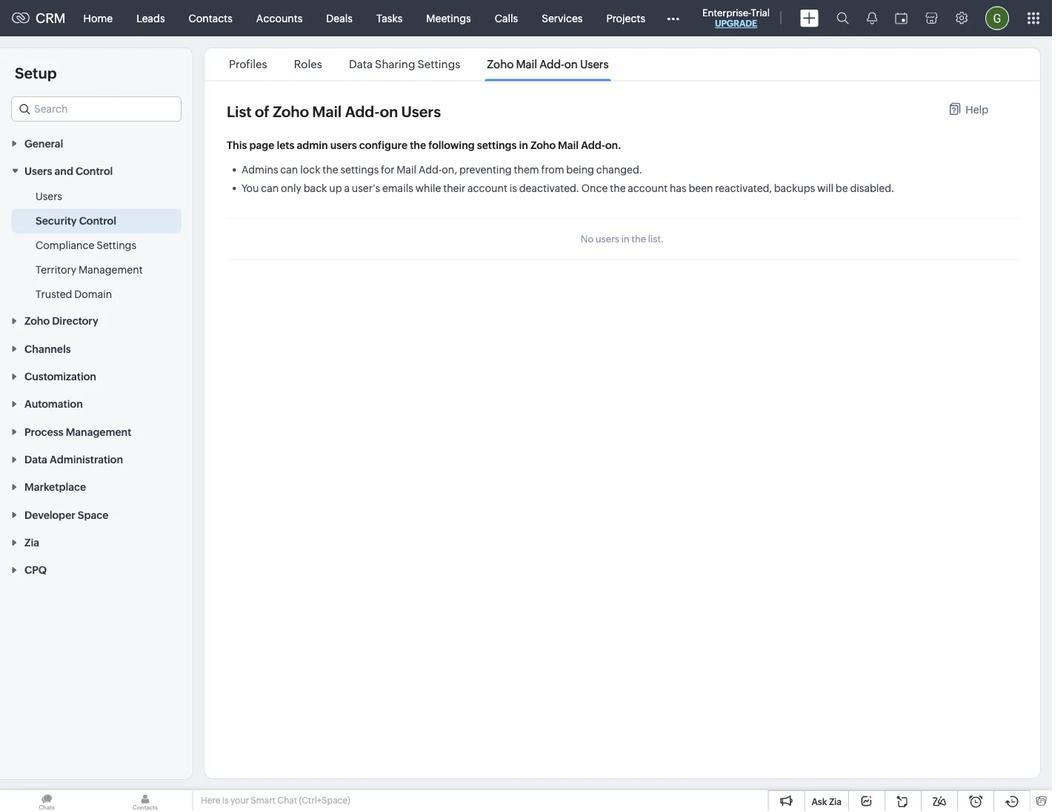 Task type: locate. For each thing, give the bounding box(es) containing it.
create menu image
[[801, 9, 819, 27]]

can up only
[[281, 163, 298, 175]]

while
[[416, 182, 441, 194]]

your
[[231, 796, 249, 806]]

here
[[201, 796, 221, 806]]

be
[[836, 182, 849, 194]]

1 horizontal spatial data
[[349, 58, 373, 71]]

on down services at the right top of the page
[[565, 58, 578, 71]]

can
[[281, 163, 298, 175], [261, 182, 279, 194]]

0 vertical spatial is
[[510, 182, 517, 194]]

1 horizontal spatial zia
[[830, 797, 842, 807]]

trusted domain link
[[36, 287, 112, 302]]

0 vertical spatial on
[[565, 58, 578, 71]]

customization
[[24, 370, 96, 382]]

settings up user's
[[341, 163, 379, 175]]

users and control
[[24, 165, 113, 177]]

on.
[[606, 139, 622, 151]]

1 horizontal spatial settings
[[477, 139, 517, 151]]

0 vertical spatial data
[[349, 58, 373, 71]]

settings
[[477, 139, 517, 151], [341, 163, 379, 175]]

0 horizontal spatial account
[[468, 182, 508, 194]]

profile image
[[986, 6, 1010, 30]]

of
[[255, 103, 270, 120]]

marketplace
[[24, 481, 86, 493]]

account left has
[[628, 182, 668, 194]]

on up the configure
[[380, 103, 398, 120]]

mail right for
[[397, 163, 417, 175]]

users left and
[[24, 165, 52, 177]]

management inside dropdown button
[[66, 426, 132, 438]]

is down them
[[510, 182, 517, 194]]

account down preventing
[[468, 182, 508, 194]]

users right admin on the top
[[330, 139, 357, 151]]

add- down the services link
[[540, 58, 565, 71]]

general
[[24, 137, 63, 149]]

add-
[[540, 58, 565, 71], [345, 103, 380, 120], [581, 139, 606, 151], [419, 163, 442, 175]]

control up compliance settings
[[79, 215, 116, 227]]

zia right ask
[[830, 797, 842, 807]]

1 horizontal spatial account
[[628, 182, 668, 194]]

is
[[510, 182, 517, 194], [222, 796, 229, 806]]

on
[[565, 58, 578, 71], [380, 103, 398, 120]]

territory management link
[[36, 262, 143, 277]]

zia button
[[0, 528, 193, 556]]

add- inside list
[[540, 58, 565, 71]]

1 vertical spatial settings
[[341, 163, 379, 175]]

data for data sharing settings
[[349, 58, 373, 71]]

the down changed.
[[610, 182, 626, 194]]

profiles link
[[227, 58, 270, 71]]

data sharing settings link
[[347, 58, 463, 71]]

1 vertical spatial on
[[380, 103, 398, 120]]

channels
[[24, 343, 71, 355]]

None field
[[11, 96, 182, 122]]

administration
[[50, 454, 123, 465]]

management inside users and control 'region'
[[79, 264, 143, 276]]

list
[[227, 103, 252, 120]]

space
[[78, 509, 109, 521]]

you
[[242, 182, 259, 194]]

roles link
[[292, 58, 325, 71]]

up
[[329, 182, 342, 194]]

list containing profiles
[[216, 48, 622, 80]]

0 horizontal spatial settings
[[341, 163, 379, 175]]

preventing
[[460, 163, 512, 175]]

0 vertical spatial zia
[[24, 537, 39, 548]]

list.
[[649, 233, 665, 244]]

settings right sharing
[[418, 58, 461, 71]]

users right no
[[596, 233, 620, 244]]

0 vertical spatial management
[[79, 264, 143, 276]]

1 vertical spatial control
[[79, 215, 116, 227]]

zoho
[[487, 58, 514, 71], [273, 103, 309, 120], [531, 139, 556, 151], [24, 315, 50, 327]]

leads link
[[125, 0, 177, 36]]

search image
[[837, 12, 850, 24]]

users and control region
[[0, 184, 193, 307]]

them
[[514, 163, 540, 175]]

(ctrl+space)
[[299, 796, 351, 806]]

the left following
[[410, 139, 426, 151]]

1 vertical spatial zia
[[830, 797, 842, 807]]

1 horizontal spatial can
[[281, 163, 298, 175]]

1 vertical spatial management
[[66, 426, 132, 438]]

zoho up "channels"
[[24, 315, 50, 327]]

search element
[[828, 0, 859, 36]]

add- up "while" on the left top
[[419, 163, 442, 175]]

control inside 'region'
[[79, 215, 116, 227]]

in left list.
[[622, 233, 630, 244]]

following
[[429, 139, 475, 151]]

enterprise-
[[703, 7, 752, 18]]

cpq
[[24, 564, 47, 576]]

compliance settings
[[36, 239, 137, 251]]

ask zia
[[812, 797, 842, 807]]

can right you in the top left of the page
[[261, 182, 279, 194]]

is left your
[[222, 796, 229, 806]]

0 vertical spatial users
[[330, 139, 357, 151]]

chats image
[[0, 790, 93, 811]]

1 horizontal spatial on
[[565, 58, 578, 71]]

data inside list
[[349, 58, 373, 71]]

list
[[216, 48, 622, 80]]

1 vertical spatial can
[[261, 182, 279, 194]]

data sharing settings
[[349, 58, 461, 71]]

data down process
[[24, 454, 47, 465]]

0 vertical spatial settings
[[418, 58, 461, 71]]

zoho directory
[[24, 315, 98, 327]]

in up them
[[519, 139, 529, 151]]

in
[[519, 139, 529, 151], [622, 233, 630, 244]]

users up 'security'
[[36, 190, 62, 202]]

zia
[[24, 537, 39, 548], [830, 797, 842, 807]]

control down general dropdown button
[[76, 165, 113, 177]]

lets
[[277, 139, 295, 151]]

this
[[227, 139, 247, 151]]

1 account from the left
[[468, 182, 508, 194]]

management up data administration dropdown button
[[66, 426, 132, 438]]

1 vertical spatial settings
[[97, 239, 137, 251]]

data left sharing
[[349, 58, 373, 71]]

automation
[[24, 398, 83, 410]]

0 horizontal spatial users
[[330, 139, 357, 151]]

developer space button
[[0, 500, 193, 528]]

1 horizontal spatial in
[[622, 233, 630, 244]]

crm link
[[12, 11, 66, 26]]

users
[[330, 139, 357, 151], [596, 233, 620, 244]]

data inside dropdown button
[[24, 454, 47, 465]]

1 horizontal spatial is
[[510, 182, 517, 194]]

security control link
[[36, 213, 116, 228]]

and
[[55, 165, 73, 177]]

add- up being
[[581, 139, 606, 151]]

0 horizontal spatial can
[[261, 182, 279, 194]]

0 horizontal spatial on
[[380, 103, 398, 120]]

1 vertical spatial in
[[622, 233, 630, 244]]

management up domain in the top of the page
[[79, 264, 143, 276]]

profile element
[[977, 0, 1019, 36]]

developer space
[[24, 509, 109, 521]]

reactivated,
[[716, 182, 773, 194]]

zoho directory button
[[0, 307, 193, 334]]

0 horizontal spatial data
[[24, 454, 47, 465]]

once
[[582, 182, 608, 194]]

0 horizontal spatial zia
[[24, 537, 39, 548]]

control
[[76, 165, 113, 177], [79, 215, 116, 227]]

1 vertical spatial is
[[222, 796, 229, 806]]

developer
[[24, 509, 75, 521]]

settings up territory management link
[[97, 239, 137, 251]]

security
[[36, 215, 77, 227]]

territory management
[[36, 264, 143, 276]]

page
[[249, 139, 275, 151]]

mail down calls link in the top of the page
[[516, 58, 538, 71]]

0 vertical spatial control
[[76, 165, 113, 177]]

0 vertical spatial in
[[519, 139, 529, 151]]

admins can lock the settings for mail add-on, preventing them from being changed. you can only back up a user's emails while their account is deactivated. once the account has been reactivated, backups will be disabled.
[[242, 163, 895, 194]]

1 vertical spatial data
[[24, 454, 47, 465]]

process management
[[24, 426, 132, 438]]

zia up the cpq
[[24, 537, 39, 548]]

0 horizontal spatial settings
[[97, 239, 137, 251]]

1 horizontal spatial users
[[596, 233, 620, 244]]

signals image
[[867, 12, 878, 24]]

compliance
[[36, 239, 94, 251]]

settings up preventing
[[477, 139, 517, 151]]

users
[[581, 58, 609, 71], [402, 103, 441, 120], [24, 165, 52, 177], [36, 190, 62, 202]]

only
[[281, 182, 302, 194]]

1 vertical spatial users
[[596, 233, 620, 244]]

upgrade
[[715, 19, 758, 29]]

for
[[381, 163, 395, 175]]



Task type: describe. For each thing, give the bounding box(es) containing it.
changed.
[[597, 163, 643, 175]]

process
[[24, 426, 63, 438]]

lock
[[300, 163, 321, 175]]

setup
[[15, 65, 57, 82]]

the up up
[[323, 163, 339, 175]]

control inside 'dropdown button'
[[76, 165, 113, 177]]

a
[[344, 182, 350, 194]]

create menu element
[[792, 0, 828, 36]]

on inside list
[[565, 58, 578, 71]]

will
[[818, 182, 834, 194]]

channels button
[[0, 334, 193, 362]]

management for process management
[[66, 426, 132, 438]]

is inside admins can lock the settings for mail add-on, preventing them from being changed. you can only back up a user's emails while their account is deactivated. once the account has been reactivated, backups will be disabled.
[[510, 182, 517, 194]]

calls
[[495, 12, 518, 24]]

2 account from the left
[[628, 182, 668, 194]]

automation button
[[0, 390, 193, 417]]

emails
[[383, 182, 414, 194]]

roles
[[294, 58, 322, 71]]

backups
[[775, 182, 816, 194]]

zoho mail add-on users link
[[485, 58, 611, 71]]

users inside the users and control 'dropdown button'
[[24, 165, 52, 177]]

help
[[966, 103, 989, 115]]

territory
[[36, 264, 76, 276]]

zoho mail add-on users
[[487, 58, 609, 71]]

zoho up from
[[531, 139, 556, 151]]

accounts
[[256, 12, 303, 24]]

no
[[581, 233, 594, 244]]

Other Modules field
[[658, 6, 690, 30]]

users and control button
[[0, 157, 193, 184]]

zia inside dropdown button
[[24, 537, 39, 548]]

1 horizontal spatial settings
[[418, 58, 461, 71]]

from
[[542, 163, 565, 175]]

tasks link
[[365, 0, 415, 36]]

on,
[[442, 163, 458, 175]]

ask
[[812, 797, 828, 807]]

services
[[542, 12, 583, 24]]

crm
[[36, 11, 66, 26]]

0 vertical spatial settings
[[477, 139, 517, 151]]

calendar image
[[896, 12, 908, 24]]

mail up admin on the top
[[312, 103, 342, 120]]

general button
[[0, 129, 193, 157]]

directory
[[52, 315, 98, 327]]

projects
[[607, 12, 646, 24]]

meetings link
[[415, 0, 483, 36]]

their
[[444, 182, 466, 194]]

cpq button
[[0, 556, 193, 584]]

meetings
[[427, 12, 471, 24]]

contacts
[[189, 12, 233, 24]]

compliance settings link
[[36, 238, 137, 253]]

trusted domain
[[36, 288, 112, 300]]

users inside users and control 'region'
[[36, 190, 62, 202]]

0 horizontal spatial in
[[519, 139, 529, 151]]

contacts image
[[99, 790, 192, 811]]

being
[[567, 163, 595, 175]]

users down projects
[[581, 58, 609, 71]]

zoho down calls link in the top of the page
[[487, 58, 514, 71]]

no users in the list.
[[581, 233, 665, 244]]

smart
[[251, 796, 276, 806]]

management for territory management
[[79, 264, 143, 276]]

disabled.
[[851, 182, 895, 194]]

zoho inside dropdown button
[[24, 315, 50, 327]]

deals link
[[315, 0, 365, 36]]

admins
[[242, 163, 278, 175]]

enterprise-trial upgrade
[[703, 7, 770, 29]]

users up this page lets admin users configure the following settings in zoho mail add-on.
[[402, 103, 441, 120]]

back
[[304, 182, 327, 194]]

Search text field
[[12, 97, 181, 121]]

data for data administration
[[24, 454, 47, 465]]

admin
[[297, 139, 328, 151]]

users link
[[36, 189, 62, 204]]

services link
[[530, 0, 595, 36]]

list of zoho mail add-on users
[[227, 103, 441, 120]]

signals element
[[859, 0, 887, 36]]

has
[[670, 182, 687, 194]]

user's
[[352, 182, 380, 194]]

add- up the configure
[[345, 103, 380, 120]]

tasks
[[377, 12, 403, 24]]

trusted
[[36, 288, 72, 300]]

data administration button
[[0, 445, 193, 473]]

deals
[[326, 12, 353, 24]]

home link
[[72, 0, 125, 36]]

mail up being
[[558, 139, 579, 151]]

trial
[[752, 7, 770, 18]]

marketplace button
[[0, 473, 193, 500]]

here is your smart chat (ctrl+space)
[[201, 796, 351, 806]]

been
[[689, 182, 714, 194]]

0 vertical spatial can
[[281, 163, 298, 175]]

mail inside list
[[516, 58, 538, 71]]

process management button
[[0, 417, 193, 445]]

data administration
[[24, 454, 123, 465]]

profiles
[[229, 58, 267, 71]]

0 horizontal spatial is
[[222, 796, 229, 806]]

mail inside admins can lock the settings for mail add-on, preventing them from being changed. you can only back up a user's emails while their account is deactivated. once the account has been reactivated, backups will be disabled.
[[397, 163, 417, 175]]

domain
[[74, 288, 112, 300]]

projects link
[[595, 0, 658, 36]]

settings inside admins can lock the settings for mail add-on, preventing them from being changed. you can only back up a user's emails while their account is deactivated. once the account has been reactivated, backups will be disabled.
[[341, 163, 379, 175]]

calls link
[[483, 0, 530, 36]]

leads
[[137, 12, 165, 24]]

accounts link
[[245, 0, 315, 36]]

deactivated.
[[520, 182, 580, 194]]

settings inside compliance settings link
[[97, 239, 137, 251]]

zoho right of
[[273, 103, 309, 120]]

the left list.
[[632, 233, 647, 244]]

add- inside admins can lock the settings for mail add-on, preventing them from being changed. you can only back up a user's emails while their account is deactivated. once the account has been reactivated, backups will be disabled.
[[419, 163, 442, 175]]



Task type: vqa. For each thing, say whether or not it's contained in the screenshot.
only
yes



